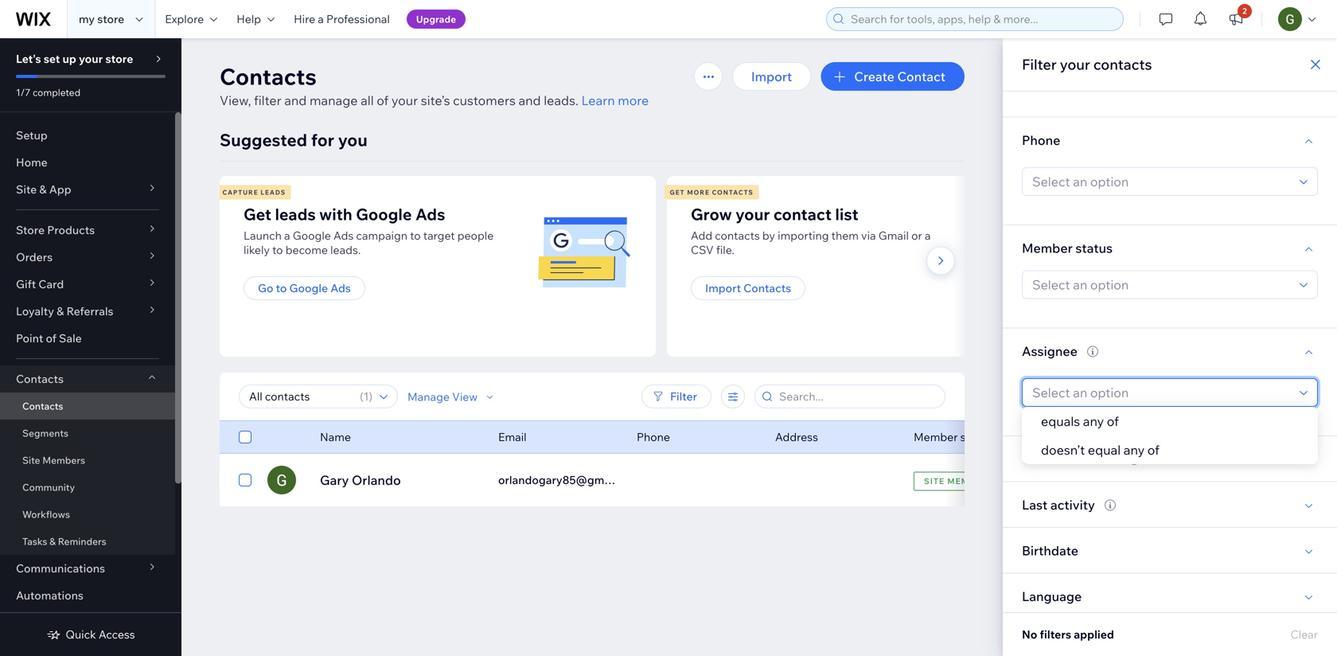 Task type: locate. For each thing, give the bounding box(es) containing it.
leads. down 'with'
[[331, 243, 361, 257]]

1 horizontal spatial status
[[1076, 240, 1113, 256]]

orders
[[16, 250, 53, 264]]

suggested for you
[[220, 129, 368, 151]]

& left app
[[39, 182, 47, 196]]

1 vertical spatial store
[[105, 52, 133, 66]]

1 vertical spatial phone
[[637, 430, 670, 444]]

up
[[63, 52, 76, 66]]

)
[[369, 389, 373, 403]]

0 vertical spatial status
[[1076, 240, 1113, 256]]

0 vertical spatial contact
[[898, 68, 946, 84]]

leads
[[275, 204, 316, 224]]

contact inside button
[[898, 68, 946, 84]]

leads. left learn
[[544, 92, 579, 108]]

store inside sidebar 'element'
[[105, 52, 133, 66]]

quick access
[[66, 627, 135, 641]]

store right my
[[97, 12, 124, 26]]

store products button
[[0, 217, 175, 244]]

sale
[[59, 331, 82, 345]]

to inside button
[[276, 281, 287, 295]]

1 horizontal spatial and
[[519, 92, 541, 108]]

and right filter
[[284, 92, 307, 108]]

1 vertical spatial leads.
[[331, 243, 361, 257]]

list box
[[1022, 407, 1319, 464]]

import for import
[[752, 68, 793, 84]]

0 vertical spatial import
[[752, 68, 793, 84]]

1 horizontal spatial contact
[[1022, 451, 1071, 467]]

point of sale
[[16, 331, 82, 345]]

0 vertical spatial to
[[410, 229, 421, 242]]

0 horizontal spatial leads.
[[331, 243, 361, 257]]

1 horizontal spatial member status
[[1022, 240, 1113, 256]]

3 select an option field from the top
[[1028, 379, 1296, 406]]

0 horizontal spatial and
[[284, 92, 307, 108]]

0 vertical spatial member
[[1022, 240, 1073, 256]]

import button
[[732, 62, 812, 91]]

via
[[862, 229, 876, 242]]

store down the my store
[[105, 52, 133, 66]]

0 horizontal spatial filter
[[670, 389, 698, 403]]

address
[[776, 430, 819, 444]]

0 vertical spatial select an option field
[[1028, 168, 1296, 195]]

capture
[[223, 188, 258, 196]]

0 horizontal spatial member status
[[914, 430, 993, 444]]

1/7
[[16, 86, 30, 98]]

site inside dropdown button
[[16, 182, 37, 196]]

0 vertical spatial phone
[[1022, 132, 1061, 148]]

0 horizontal spatial contact
[[898, 68, 946, 84]]

0 vertical spatial site
[[16, 182, 37, 196]]

communications button
[[0, 555, 175, 582]]

target
[[423, 229, 455, 242]]

of right all at the top of the page
[[377, 92, 389, 108]]

ads down get leads with google ads launch a google ads campaign to target people likely to become leads.
[[331, 281, 351, 295]]

contacts down "point of sale"
[[16, 372, 64, 386]]

2 vertical spatial to
[[276, 281, 287, 295]]

Select an option field
[[1028, 168, 1296, 195], [1028, 271, 1296, 298], [1028, 379, 1296, 406]]

list
[[217, 176, 1110, 357]]

2 select an option field from the top
[[1028, 271, 1296, 298]]

0 horizontal spatial import
[[706, 281, 741, 295]]

1 select an option field from the top
[[1028, 168, 1296, 195]]

1 vertical spatial &
[[57, 304, 64, 318]]

activity
[[1051, 497, 1096, 513]]

1 horizontal spatial contacts
[[1094, 55, 1153, 73]]

0 horizontal spatial any
[[1084, 413, 1105, 429]]

to right the go
[[276, 281, 287, 295]]

2 horizontal spatial a
[[925, 229, 931, 242]]

manage
[[310, 92, 358, 108]]

1 and from the left
[[284, 92, 307, 108]]

& inside popup button
[[57, 304, 64, 318]]

import
[[752, 68, 793, 84], [706, 281, 741, 295]]

ads down 'with'
[[334, 229, 354, 242]]

card
[[38, 277, 64, 291]]

1 horizontal spatial import
[[752, 68, 793, 84]]

2 vertical spatial select an option field
[[1028, 379, 1296, 406]]

create contact
[[855, 68, 946, 84]]

2 vertical spatial ads
[[331, 281, 351, 295]]

loyalty & referrals
[[16, 304, 114, 318]]

0 vertical spatial &
[[39, 182, 47, 196]]

2 vertical spatial member
[[948, 476, 988, 486]]

contacts inside button
[[744, 281, 792, 295]]

0 horizontal spatial phone
[[637, 430, 670, 444]]

0 vertical spatial filter
[[1022, 55, 1057, 73]]

any
[[1084, 413, 1105, 429], [1124, 442, 1145, 458]]

google inside the go to google ads button
[[289, 281, 328, 295]]

& right loyalty
[[57, 304, 64, 318]]

a right hire
[[318, 12, 324, 26]]

None checkbox
[[239, 471, 252, 490]]

of left sale
[[46, 331, 56, 345]]

member
[[1022, 240, 1073, 256], [914, 430, 958, 444], [948, 476, 988, 486]]

google down 'become'
[[289, 281, 328, 295]]

1 vertical spatial import
[[706, 281, 741, 295]]

tasks
[[22, 536, 47, 547]]

gift card button
[[0, 271, 175, 298]]

None checkbox
[[239, 428, 252, 447]]

importing
[[778, 229, 829, 242]]

point
[[16, 331, 43, 345]]

2 vertical spatial &
[[49, 536, 56, 547]]

assignee
[[1022, 343, 1078, 359]]

all
[[361, 92, 374, 108]]

1 vertical spatial to
[[272, 243, 283, 257]]

1 vertical spatial status
[[961, 430, 993, 444]]

community
[[22, 481, 75, 493]]

get leads with google ads launch a google ads campaign to target people likely to become leads.
[[244, 204, 494, 257]]

your
[[79, 52, 103, 66], [1060, 55, 1091, 73], [392, 92, 418, 108], [736, 204, 770, 224]]

google up 'become'
[[293, 229, 331, 242]]

launch
[[244, 229, 282, 242]]

equals any of
[[1042, 413, 1119, 429]]

& right tasks
[[49, 536, 56, 547]]

Search for tools, apps, help & more... field
[[846, 8, 1119, 30]]

contacts up filter
[[220, 63, 317, 90]]

1
[[364, 389, 369, 403]]

& inside dropdown button
[[39, 182, 47, 196]]

ads inside button
[[331, 281, 351, 295]]

contact down equals
[[1022, 451, 1071, 467]]

any up doesn't equal any of
[[1084, 413, 1105, 429]]

2 vertical spatial site
[[925, 476, 945, 486]]

1 vertical spatial select an option field
[[1028, 271, 1296, 298]]

&
[[39, 182, 47, 196], [57, 304, 64, 318], [49, 536, 56, 547]]

1 vertical spatial contact
[[1022, 451, 1071, 467]]

2 and from the left
[[519, 92, 541, 108]]

contact right create
[[898, 68, 946, 84]]

1 vertical spatial site
[[22, 454, 40, 466]]

to down launch
[[272, 243, 283, 257]]

store
[[16, 223, 45, 237]]

ads
[[416, 204, 445, 224], [334, 229, 354, 242], [331, 281, 351, 295]]

list box containing equals any of
[[1022, 407, 1319, 464]]

0 vertical spatial ads
[[416, 204, 445, 224]]

app
[[49, 182, 71, 196]]

for
[[311, 129, 335, 151]]

0 vertical spatial member status
[[1022, 240, 1113, 256]]

leads.
[[544, 92, 579, 108], [331, 243, 361, 257]]

name
[[320, 430, 351, 444]]

professional
[[327, 12, 390, 26]]

and right customers
[[519, 92, 541, 108]]

0 horizontal spatial a
[[284, 229, 290, 242]]

segments link
[[0, 420, 175, 447]]

filter
[[1022, 55, 1057, 73], [670, 389, 698, 403]]

0 vertical spatial google
[[356, 204, 412, 224]]

community link
[[0, 474, 175, 501]]

get more contacts
[[670, 188, 754, 196]]

contacts inside contacts view, filter and manage all of your site's customers and leads. learn more
[[220, 63, 317, 90]]

site for site member
[[925, 476, 945, 486]]

contact created
[[1022, 451, 1120, 467]]

select an option field for member status
[[1028, 271, 1296, 298]]

1 vertical spatial any
[[1124, 442, 1145, 458]]

1 horizontal spatial leads.
[[544, 92, 579, 108]]

contact
[[898, 68, 946, 84], [1022, 451, 1071, 467]]

loyalty & referrals button
[[0, 298, 175, 325]]

2 horizontal spatial &
[[57, 304, 64, 318]]

site for site members
[[22, 454, 40, 466]]

orlando
[[352, 472, 401, 488]]

any right equal
[[1124, 442, 1145, 458]]

of right equal
[[1148, 442, 1160, 458]]

1 horizontal spatial any
[[1124, 442, 1145, 458]]

setup
[[16, 128, 48, 142]]

filter inside button
[[670, 389, 698, 403]]

google
[[356, 204, 412, 224], [293, 229, 331, 242], [289, 281, 328, 295]]

workflows
[[22, 508, 70, 520]]

home link
[[0, 149, 175, 176]]

0 horizontal spatial contacts
[[715, 229, 760, 242]]

contacts down by
[[744, 281, 792, 295]]

2
[[1243, 6, 1248, 16]]

grow
[[691, 204, 732, 224]]

a right "or" at the right of the page
[[925, 229, 931, 242]]

created
[[1074, 451, 1120, 467]]

1 horizontal spatial &
[[49, 536, 56, 547]]

1 vertical spatial ads
[[334, 229, 354, 242]]

contacts inside grow your contact list add contacts by importing them via gmail or a csv file.
[[715, 229, 760, 242]]

site members
[[22, 454, 85, 466]]

google up campaign on the left top
[[356, 204, 412, 224]]

go to google ads button
[[244, 276, 365, 300]]

ads up target
[[416, 204, 445, 224]]

setup link
[[0, 122, 175, 149]]

of
[[377, 92, 389, 108], [46, 331, 56, 345], [1107, 413, 1119, 429], [1148, 442, 1160, 458]]

0 horizontal spatial &
[[39, 182, 47, 196]]

leads. inside get leads with google ads launch a google ads campaign to target people likely to become leads.
[[331, 243, 361, 257]]

1 vertical spatial filter
[[670, 389, 698, 403]]

1 vertical spatial contacts
[[715, 229, 760, 242]]

to left target
[[410, 229, 421, 242]]

list
[[836, 204, 859, 224]]

0 vertical spatial leads.
[[544, 92, 579, 108]]

your inside sidebar 'element'
[[79, 52, 103, 66]]

2 vertical spatial google
[[289, 281, 328, 295]]

explore
[[165, 12, 204, 26]]

import inside list
[[706, 281, 741, 295]]

you
[[338, 129, 368, 151]]

1 horizontal spatial filter
[[1022, 55, 1057, 73]]

contacts
[[712, 188, 754, 196]]

site
[[16, 182, 37, 196], [22, 454, 40, 466], [925, 476, 945, 486]]

or
[[912, 229, 923, 242]]

view,
[[220, 92, 251, 108]]

with
[[319, 204, 353, 224]]

a down the leads
[[284, 229, 290, 242]]



Task type: vqa. For each thing, say whether or not it's contained in the screenshot.
Help button
yes



Task type: describe. For each thing, give the bounding box(es) containing it.
loyalty
[[16, 304, 54, 318]]

site member
[[925, 476, 988, 486]]

get
[[244, 204, 272, 224]]

home
[[16, 155, 48, 169]]

your inside contacts view, filter and manage all of your site's customers and leads. learn more
[[392, 92, 418, 108]]

gary orlando
[[320, 472, 401, 488]]

upgrade button
[[407, 10, 466, 29]]

list containing get leads with google ads
[[217, 176, 1110, 357]]

doesn't equal any of
[[1042, 442, 1160, 458]]

likely
[[244, 243, 270, 257]]

automations
[[16, 588, 84, 602]]

workflows link
[[0, 501, 175, 528]]

manage
[[408, 390, 450, 404]]

a inside grow your contact list add contacts by importing them via gmail or a csv file.
[[925, 229, 931, 242]]

communications
[[16, 561, 105, 575]]

capture leads
[[223, 188, 286, 196]]

gary
[[320, 472, 349, 488]]

automations link
[[0, 582, 175, 609]]

equal
[[1088, 442, 1121, 458]]

my store
[[79, 12, 124, 26]]

0 vertical spatial store
[[97, 12, 124, 26]]

import for import contacts
[[706, 281, 741, 295]]

language
[[1022, 588, 1082, 604]]

hire a professional
[[294, 12, 390, 26]]

& for loyalty
[[57, 304, 64, 318]]

store products
[[16, 223, 95, 237]]

create
[[855, 68, 895, 84]]

equals
[[1042, 413, 1081, 429]]

site members link
[[0, 447, 175, 474]]

of up equal
[[1107, 413, 1119, 429]]

tasks & reminders
[[22, 536, 106, 547]]

hire
[[294, 12, 315, 26]]

Unsaved view field
[[244, 385, 355, 408]]

add
[[691, 229, 713, 242]]

of inside point of sale link
[[46, 331, 56, 345]]

no
[[1022, 627, 1038, 641]]

1 vertical spatial member status
[[914, 430, 993, 444]]

learn
[[582, 92, 615, 108]]

birthdate
[[1022, 542, 1079, 558]]

point of sale link
[[0, 325, 175, 352]]

import contacts
[[706, 281, 792, 295]]

& for site
[[39, 182, 47, 196]]

contacts up segments
[[22, 400, 63, 412]]

more
[[618, 92, 649, 108]]

0 vertical spatial contacts
[[1094, 55, 1153, 73]]

contacts link
[[0, 393, 175, 420]]

help
[[237, 12, 261, 26]]

set
[[44, 52, 60, 66]]

customers
[[453, 92, 516, 108]]

0 vertical spatial any
[[1084, 413, 1105, 429]]

orlandogary85@gmail.com
[[498, 473, 642, 487]]

site for site & app
[[16, 182, 37, 196]]

gmail
[[879, 229, 909, 242]]

get
[[670, 188, 685, 196]]

contacts inside popup button
[[16, 372, 64, 386]]

select an option field for phone
[[1028, 168, 1296, 195]]

of inside contacts view, filter and manage all of your site's customers and leads. learn more
[[377, 92, 389, 108]]

sidebar element
[[0, 38, 182, 656]]

& for tasks
[[49, 536, 56, 547]]

last
[[1022, 497, 1048, 513]]

Search... field
[[775, 385, 940, 408]]

manage view
[[408, 390, 478, 404]]

leads
[[261, 188, 286, 196]]

filter button
[[642, 385, 712, 409]]

a inside get leads with google ads launch a google ads campaign to target people likely to become leads.
[[284, 229, 290, 242]]

upgrade
[[416, 13, 456, 25]]

1 horizontal spatial a
[[318, 12, 324, 26]]

hire a professional link
[[284, 0, 400, 38]]

completed
[[33, 86, 81, 98]]

doesn't
[[1042, 442, 1086, 458]]

1 vertical spatial google
[[293, 229, 331, 242]]

go to google ads
[[258, 281, 351, 295]]

tasks & reminders link
[[0, 528, 175, 555]]

your inside grow your contact list add contacts by importing them via gmail or a csv file.
[[736, 204, 770, 224]]

suggested
[[220, 129, 307, 151]]

become
[[286, 243, 328, 257]]

referrals
[[66, 304, 114, 318]]

(
[[360, 389, 364, 403]]

leads. inside contacts view, filter and manage all of your site's customers and leads. learn more
[[544, 92, 579, 108]]

view
[[452, 390, 478, 404]]

more
[[688, 188, 710, 196]]

gary orlando image
[[268, 466, 296, 495]]

1 horizontal spatial phone
[[1022, 132, 1061, 148]]

no filters applied
[[1022, 627, 1115, 641]]

people
[[458, 229, 494, 242]]

create contact button
[[821, 62, 965, 91]]

grow your contact list add contacts by importing them via gmail or a csv file.
[[691, 204, 931, 257]]

segments
[[22, 427, 68, 439]]

file.
[[717, 243, 735, 257]]

filter for filter
[[670, 389, 698, 403]]

import contacts button
[[691, 276, 806, 300]]

them
[[832, 229, 859, 242]]

contacts view, filter and manage all of your site's customers and leads. learn more
[[220, 63, 649, 108]]

site & app button
[[0, 176, 175, 203]]

quick access button
[[46, 627, 135, 642]]

learn more button
[[582, 91, 649, 110]]

1 vertical spatial member
[[914, 430, 958, 444]]

reminders
[[58, 536, 106, 547]]

csv
[[691, 243, 714, 257]]

filter your contacts
[[1022, 55, 1153, 73]]

1/7 completed
[[16, 86, 81, 98]]

site's
[[421, 92, 450, 108]]

filters
[[1040, 627, 1072, 641]]

filter for filter your contacts
[[1022, 55, 1057, 73]]

by
[[763, 229, 776, 242]]

products
[[47, 223, 95, 237]]

members
[[42, 454, 85, 466]]

0 horizontal spatial status
[[961, 430, 993, 444]]

let's
[[16, 52, 41, 66]]



